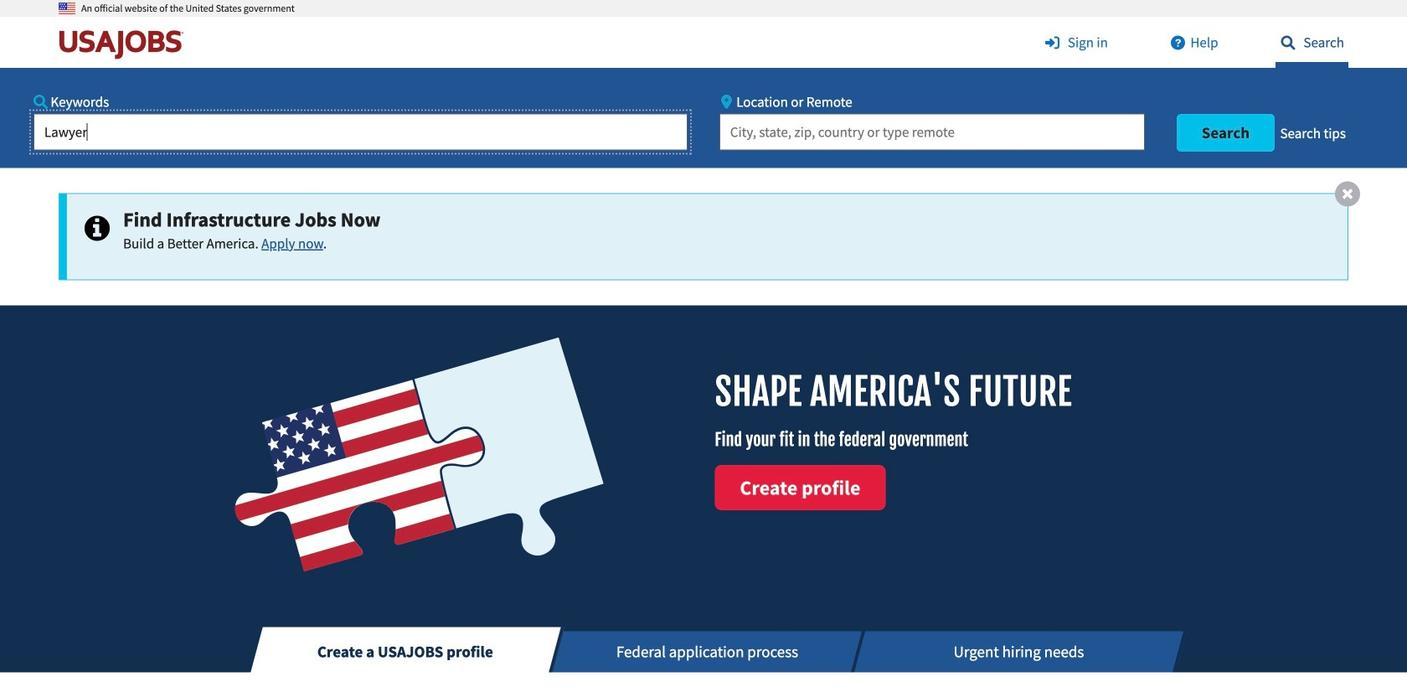 Task type: vqa. For each thing, say whether or not it's contained in the screenshot.
the Recent graduates image
no



Task type: locate. For each thing, give the bounding box(es) containing it.
header element
[[0, 0, 1408, 168]]

main content
[[0, 306, 1408, 687]]

main navigation element
[[0, 17, 1408, 168]]

Job title, dept., agency, series or occupation text field
[[34, 114, 688, 150]]

puzzle pieces image
[[226, 331, 611, 585]]

City, state, zip, country or type remote text field
[[720, 114, 1145, 150]]

alert
[[59, 182, 1361, 280]]

job search image
[[1276, 36, 1301, 50]]



Task type: describe. For each thing, give the bounding box(es) containing it.
u.s. flag image
[[59, 0, 75, 17]]

usajobs logo image
[[59, 29, 191, 59]]

help image
[[1166, 36, 1191, 50]]



